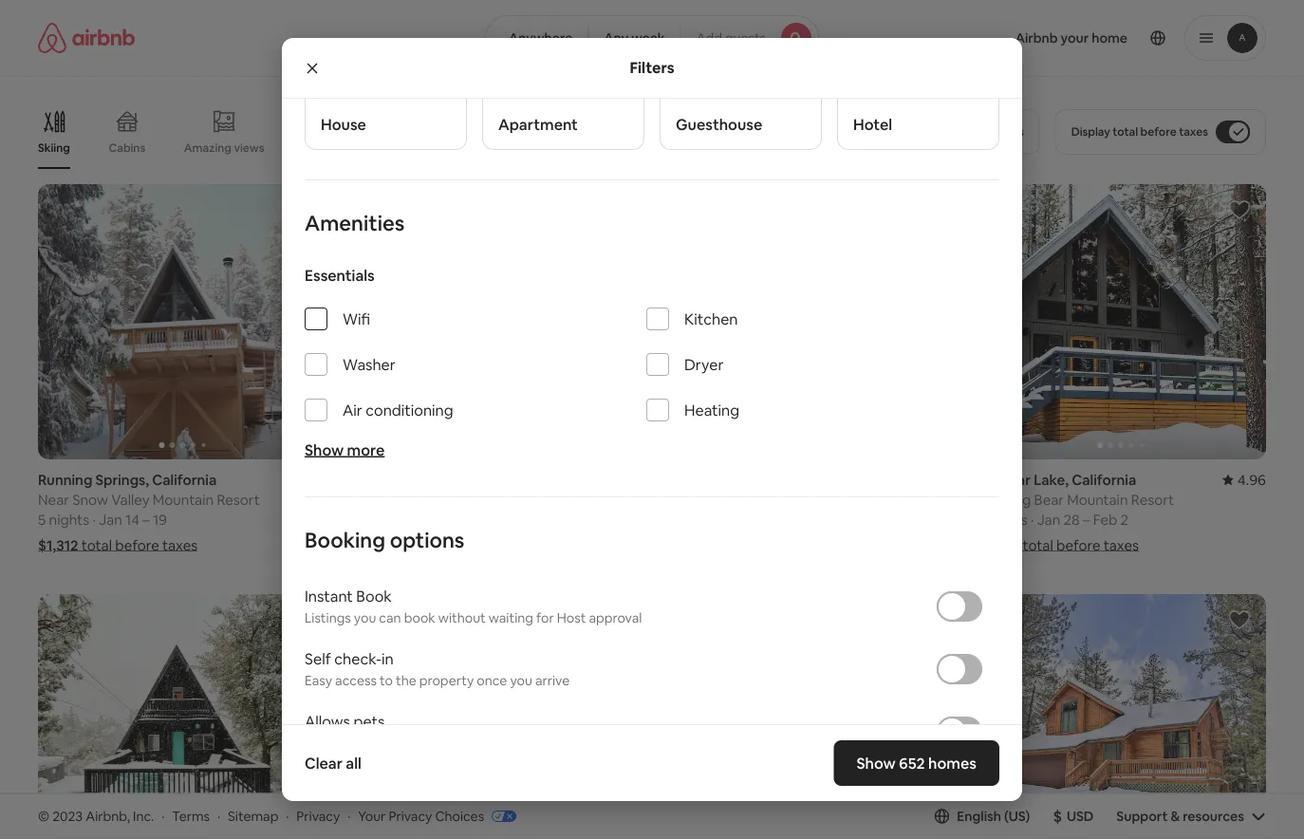 Task type: describe. For each thing, give the bounding box(es) containing it.
$1,312
[[38, 536, 78, 555]]

pets
[[354, 712, 385, 731]]

english
[[958, 808, 1002, 825]]

bear left the lake,
[[1001, 471, 1031, 489]]

show map button
[[590, 710, 715, 756]]

add guests button
[[681, 15, 820, 61]]

– inside the big bear lake, california near big bear mountain resort 5 nights · jan 28 – feb 2
[[1084, 511, 1091, 529]]

cities
[[447, 140, 476, 155]]

2
[[1121, 511, 1129, 529]]

privacy link
[[297, 808, 340, 825]]

before inside running springs, california near snow valley mountain resort 5 nights · jan 14 – 19 $1,312 total before taxes
[[115, 536, 159, 555]]

lake,
[[1034, 471, 1069, 489]]

apartment button
[[482, 28, 645, 150]]

running springs, california near snow valley mountain resort 5 nights · jan 14 – 19 $1,312 total before taxes
[[38, 471, 260, 555]]

terms
[[172, 808, 210, 825]]

resources
[[1184, 808, 1245, 825]]

· inside the big bear lake, california near big bear mountain resort 5 nights · jan 28 – feb 2
[[1031, 511, 1035, 529]]

access
[[335, 672, 377, 690]]

652
[[900, 754, 926, 773]]

conditioning
[[366, 400, 454, 420]]

for
[[537, 610, 554, 627]]

guesthouse button
[[660, 28, 822, 150]]

english (us)
[[958, 808, 1031, 825]]

©
[[38, 808, 50, 825]]

instant book listings you can book without waiting for host approval
[[305, 587, 642, 627]]

1 privacy from the left
[[297, 808, 340, 825]]

jan inside the big bear lake, california near big bear mountain resort 5 nights · jan 28 – feb 2
[[1038, 511, 1061, 529]]

– inside running springs, california near snow valley mountain resort 5 nights · jan 14 – 19 $1,312 total before taxes
[[143, 511, 150, 529]]

springs,
[[95, 471, 149, 489]]

snow
[[72, 491, 108, 509]]

instant
[[305, 587, 353, 606]]

© 2023 airbnb, inc. ·
[[38, 808, 165, 825]]

big bear lake, california near big bear mountain resort 5 nights · jan 28 – feb 2
[[977, 471, 1175, 529]]

none search field containing anywhere
[[485, 15, 820, 61]]

total right $1,792
[[396, 536, 426, 555]]

ski
[[795, 491, 814, 509]]

host
[[557, 610, 586, 627]]

$1,792
[[351, 536, 393, 555]]

omg!
[[518, 141, 549, 155]]

· right terms
[[217, 808, 221, 825]]

iconic cities
[[413, 140, 476, 155]]

approval
[[589, 610, 642, 627]]

of
[[317, 141, 329, 155]]

resort inside running springs, california near snow valley mountain resort 5 nights · jan 14 – 19 $1,312 total before taxes
[[217, 491, 260, 509]]

house button
[[305, 28, 467, 150]]

mansions
[[592, 141, 642, 155]]

waiting
[[489, 610, 534, 627]]

3 mountain from the left
[[731, 491, 792, 509]]

allows pets
[[305, 712, 385, 731]]

$ usd
[[1054, 807, 1094, 826]]

any week button
[[588, 15, 682, 61]]

4.96
[[1238, 471, 1267, 489]]

2 privacy from the left
[[389, 808, 432, 825]]

can
[[379, 610, 401, 627]]

· right inc.
[[162, 808, 165, 825]]

add guests
[[697, 29, 767, 47]]

the inside self check-in easy access to the property once you arrive
[[396, 672, 417, 690]]

terms link
[[172, 808, 210, 825]]

washer
[[343, 355, 396, 374]]

filters dialog
[[282, 0, 1023, 802]]

near big bear mountain resort
[[351, 491, 549, 509]]

sitemap link
[[228, 808, 279, 825]]

28
[[1064, 511, 1081, 529]]

nights inside the big bear lake, california near big bear mountain resort 5 nights · jan 28 – feb 2
[[988, 511, 1028, 529]]

near bear mountain ski resort
[[664, 491, 860, 509]]

2 mountain from the left
[[442, 491, 503, 509]]

show 652 homes
[[857, 754, 977, 773]]

california inside running springs, california near snow valley mountain resort 5 nights · jan 14 – 19 $1,312 total before taxes
[[152, 471, 217, 489]]

$
[[1054, 807, 1063, 826]]

to
[[380, 672, 393, 690]]

world
[[352, 141, 382, 155]]

add to wishlist: big bear, california image
[[916, 609, 939, 632]]

clear all button
[[295, 745, 371, 783]]

without
[[439, 610, 486, 627]]

running
[[38, 471, 92, 489]]

air conditioning
[[343, 400, 454, 420]]

self check-in easy access to the property once you arrive
[[305, 649, 570, 690]]

amazing views
[[184, 140, 264, 155]]

property
[[420, 672, 474, 690]]

mountain inside running springs, california near snow valley mountain resort 5 nights · jan 14 – 19 $1,312 total before taxes
[[153, 491, 214, 509]]

clear all
[[305, 754, 362, 773]]

· left privacy link
[[286, 808, 289, 825]]

add to wishlist: pine mountain club, california image
[[1229, 609, 1252, 632]]

taxes inside running springs, california near snow valley mountain resort 5 nights · jan 14 – 19 $1,312 total before taxes
[[162, 536, 198, 555]]

show for show 652 homes
[[857, 754, 896, 773]]

show more button
[[305, 440, 385, 460]]

valley
[[111, 491, 150, 509]]

lake
[[877, 141, 902, 155]]

book
[[356, 587, 392, 606]]

cabins
[[109, 141, 145, 155]]

map
[[646, 724, 674, 741]]

support & resources
[[1117, 808, 1245, 825]]

0 horizontal spatial big
[[385, 491, 406, 509]]

week
[[632, 29, 665, 47]]

jan inside running springs, california near snow valley mountain resort 5 nights · jan 14 – 19 $1,312 total before taxes
[[99, 511, 122, 529]]

add to wishlist: big bear lake, california image
[[603, 609, 626, 632]]

the inside group
[[331, 141, 349, 155]]



Task type: vqa. For each thing, say whether or not it's contained in the screenshot.
Feb
yes



Task type: locate. For each thing, give the bounding box(es) containing it.
listings
[[305, 610, 351, 627]]

add to wishlist: running springs, california image
[[290, 198, 313, 221]]

top
[[295, 141, 315, 155]]

0 horizontal spatial california
[[152, 471, 217, 489]]

– right 28
[[1084, 511, 1091, 529]]

1 vertical spatial the
[[396, 672, 417, 690]]

airbnb,
[[86, 808, 130, 825]]

before
[[1141, 124, 1177, 139], [115, 536, 159, 555], [429, 536, 473, 555], [1057, 536, 1101, 555]]

show 652 homes link
[[834, 741, 1000, 786]]

english (us) button
[[935, 808, 1031, 825]]

5 up total before taxes button
[[977, 511, 985, 529]]

1 horizontal spatial jan
[[1038, 511, 1061, 529]]

skiing
[[38, 141, 70, 155]]

in
[[382, 649, 394, 669]]

amenities
[[305, 209, 405, 237]]

nights
[[49, 511, 89, 529], [988, 511, 1028, 529]]

0 horizontal spatial you
[[354, 610, 376, 627]]

check-
[[335, 649, 382, 669]]

booking options
[[305, 527, 465, 554]]

– left 19
[[143, 511, 150, 529]]

1 horizontal spatial show
[[609, 724, 643, 741]]

wifi
[[343, 309, 371, 329]]

0 horizontal spatial show
[[305, 440, 344, 460]]

the right of
[[331, 141, 349, 155]]

all
[[346, 754, 362, 773]]

essentials
[[305, 265, 375, 285]]

2 resort from the left
[[506, 491, 549, 509]]

show
[[305, 440, 344, 460], [609, 724, 643, 741], [857, 754, 896, 773]]

the right 'to'
[[396, 672, 417, 690]]

1 vertical spatial show
[[609, 724, 643, 741]]

3 resort from the left
[[817, 491, 860, 509]]

0 horizontal spatial nights
[[49, 511, 89, 529]]

total inside running springs, california near snow valley mountain resort 5 nights · jan 14 – 19 $1,312 total before taxes
[[82, 536, 112, 555]]

· inside running springs, california near snow valley mountain resort 5 nights · jan 14 – 19 $1,312 total before taxes
[[92, 511, 96, 529]]

you
[[354, 610, 376, 627], [510, 672, 533, 690]]

show map
[[609, 724, 674, 741]]

1 horizontal spatial california
[[1072, 471, 1137, 489]]

1 california from the left
[[152, 471, 217, 489]]

hotel
[[854, 114, 893, 134]]

0 horizontal spatial –
[[143, 511, 150, 529]]

california inside the big bear lake, california near big bear mountain resort 5 nights · jan 28 – feb 2
[[1072, 471, 1137, 489]]

1 nights from the left
[[49, 511, 89, 529]]

1 – from the left
[[143, 511, 150, 529]]

2 horizontal spatial big
[[1011, 491, 1032, 509]]

top of the world
[[295, 141, 382, 155]]

views
[[234, 140, 264, 155]]

california up 19
[[152, 471, 217, 489]]

bear down the lake,
[[1035, 491, 1065, 509]]

filters
[[630, 58, 675, 77]]

4 mountain from the left
[[1068, 491, 1129, 509]]

· down snow
[[92, 511, 96, 529]]

big
[[977, 471, 998, 489], [385, 491, 406, 509], [1011, 491, 1032, 509]]

nights up $1,312
[[49, 511, 89, 529]]

your
[[358, 808, 386, 825]]

show for show map
[[609, 724, 643, 741]]

3 near from the left
[[664, 491, 695, 509]]

2 california from the left
[[1072, 471, 1137, 489]]

easy
[[305, 672, 332, 690]]

1 mountain from the left
[[153, 491, 214, 509]]

5 inside the big bear lake, california near big bear mountain resort 5 nights · jan 28 – feb 2
[[977, 511, 985, 529]]

amazing
[[184, 140, 232, 155]]

resort inside the big bear lake, california near big bear mountain resort 5 nights · jan 28 – feb 2
[[1132, 491, 1175, 509]]

clear
[[305, 754, 343, 773]]

4 resort from the left
[[1132, 491, 1175, 509]]

· up total before taxes button
[[1031, 511, 1035, 529]]

None search field
[[485, 15, 820, 61]]

2023
[[52, 808, 83, 825]]

mountain up the feb
[[1068, 491, 1129, 509]]

add to wishlist: idyllwild-pine cove, california image
[[290, 609, 313, 632]]

1 horizontal spatial privacy
[[389, 808, 432, 825]]

group containing amazing views
[[38, 95, 941, 169]]

the
[[331, 141, 349, 155], [396, 672, 417, 690]]

big left the lake,
[[977, 471, 998, 489]]

dryer
[[685, 355, 724, 374]]

near inside running springs, california near snow valley mountain resort 5 nights · jan 14 – 19 $1,312 total before taxes
[[38, 491, 69, 509]]

1 horizontal spatial nights
[[988, 511, 1028, 529]]

show left more
[[305, 440, 344, 460]]

2 5 from the left
[[977, 511, 985, 529]]

air
[[343, 400, 363, 420]]

iconic
[[413, 140, 445, 155]]

2 nights from the left
[[988, 511, 1028, 529]]

add
[[697, 29, 723, 47]]

inc.
[[133, 808, 154, 825]]

0 vertical spatial you
[[354, 610, 376, 627]]

1 horizontal spatial you
[[510, 672, 533, 690]]

1 jan from the left
[[99, 511, 122, 529]]

hotel button
[[838, 28, 1000, 150]]

mountain inside the big bear lake, california near big bear mountain resort 5 nights · jan 28 – feb 2
[[1068, 491, 1129, 509]]

0 vertical spatial the
[[331, 141, 349, 155]]

5 inside running springs, california near snow valley mountain resort 5 nights · jan 14 – 19 $1,312 total before taxes
[[38, 511, 46, 529]]

you inside instant book listings you can book without waiting for host approval
[[354, 610, 376, 627]]

bear down "heating"
[[698, 491, 728, 509]]

more
[[347, 440, 385, 460]]

0 horizontal spatial 5
[[38, 511, 46, 529]]

anywhere
[[509, 29, 573, 47]]

california up the feb
[[1072, 471, 1137, 489]]

total right $1,312
[[82, 536, 112, 555]]

0 horizontal spatial the
[[331, 141, 349, 155]]

mountain up 19
[[153, 491, 214, 509]]

kitchen
[[685, 309, 738, 329]]

2 jan from the left
[[1038, 511, 1061, 529]]

your privacy choices link
[[358, 808, 517, 826]]

countryside
[[766, 141, 832, 155]]

0 horizontal spatial privacy
[[297, 808, 340, 825]]

1 vertical spatial you
[[510, 672, 533, 690]]

4 near from the left
[[977, 491, 1008, 509]]

total right display
[[1113, 124, 1139, 139]]

2 – from the left
[[1084, 511, 1091, 529]]

you down book
[[354, 610, 376, 627]]

bear up options
[[409, 491, 439, 509]]

homes
[[929, 754, 977, 773]]

show for show more
[[305, 440, 344, 460]]

self
[[305, 649, 331, 669]]

nights up total before taxes button
[[988, 511, 1028, 529]]

options
[[390, 527, 465, 554]]

bear
[[1001, 471, 1031, 489], [409, 491, 439, 509], [698, 491, 728, 509], [1035, 491, 1065, 509]]

usd
[[1067, 808, 1094, 825]]

1 resort from the left
[[217, 491, 260, 509]]

house
[[321, 114, 366, 134]]

total down the big bear lake, california near big bear mountain resort 5 nights · jan 28 – feb 2
[[1023, 536, 1054, 555]]

near inside the big bear lake, california near big bear mountain resort 5 nights · jan 28 – feb 2
[[977, 491, 1008, 509]]

1 horizontal spatial 5
[[977, 511, 985, 529]]

allows
[[305, 712, 350, 731]]

0 vertical spatial show
[[305, 440, 344, 460]]

privacy right 'your'
[[389, 808, 432, 825]]

1 5 from the left
[[38, 511, 46, 529]]

book
[[404, 610, 436, 627]]

5 up $1,312
[[38, 511, 46, 529]]

$1,792 total before taxes
[[351, 536, 512, 555]]

you right once
[[510, 672, 533, 690]]

· left 'your'
[[348, 808, 351, 825]]

once
[[477, 672, 507, 690]]

profile element
[[843, 0, 1267, 76]]

show left 652
[[857, 754, 896, 773]]

1 horizontal spatial –
[[1084, 511, 1091, 529]]

1 horizontal spatial big
[[977, 471, 998, 489]]

california
[[152, 471, 217, 489], [1072, 471, 1137, 489]]

nights inside running springs, california near snow valley mountain resort 5 nights · jan 14 – 19 $1,312 total before taxes
[[49, 511, 89, 529]]

before down 14
[[115, 536, 159, 555]]

jan left 14
[[99, 511, 122, 529]]

show left map
[[609, 724, 643, 741]]

total before taxes
[[1023, 536, 1140, 555]]

mountain up options
[[442, 491, 503, 509]]

jan left 28
[[1038, 511, 1061, 529]]

support & resources button
[[1117, 808, 1267, 825]]

heating
[[685, 400, 740, 420]]

before right display
[[1141, 124, 1177, 139]]

0 horizontal spatial jan
[[99, 511, 122, 529]]

4.96 out of 5 average rating image
[[1223, 471, 1267, 489]]

arrive
[[536, 672, 570, 690]]

2 near from the left
[[351, 491, 382, 509]]

jan
[[99, 511, 122, 529], [1038, 511, 1061, 529]]

terms · sitemap · privacy ·
[[172, 808, 351, 825]]

display
[[1072, 124, 1111, 139]]

you inside self check-in easy access to the property once you arrive
[[510, 672, 533, 690]]

1 near from the left
[[38, 491, 69, 509]]

group
[[38, 95, 941, 169], [38, 184, 328, 460], [351, 184, 641, 460], [664, 184, 954, 460], [977, 184, 1267, 460], [38, 595, 328, 840], [351, 595, 641, 840], [664, 595, 954, 840], [977, 595, 1267, 840]]

your privacy choices
[[358, 808, 484, 825]]

mountain left ski on the bottom right
[[731, 491, 792, 509]]

anywhere button
[[485, 15, 589, 61]]

19
[[153, 511, 167, 529]]

before down near big bear mountain resort
[[429, 536, 473, 555]]

add to wishlist: big bear lake, california image
[[1229, 198, 1252, 221]]

2 horizontal spatial show
[[857, 754, 896, 773]]

show inside button
[[609, 724, 643, 741]]

apartment
[[499, 114, 578, 134]]

2 vertical spatial show
[[857, 754, 896, 773]]

(us)
[[1005, 808, 1031, 825]]

big up booking options
[[385, 491, 406, 509]]

before down 28
[[1057, 536, 1101, 555]]

big up total before taxes button
[[1011, 491, 1032, 509]]

1 horizontal spatial the
[[396, 672, 417, 690]]

show more
[[305, 440, 385, 460]]

privacy down clear
[[297, 808, 340, 825]]

total before taxes button
[[977, 536, 1140, 555]]

resort
[[217, 491, 260, 509], [506, 491, 549, 509], [817, 491, 860, 509], [1132, 491, 1175, 509]]

sitemap
[[228, 808, 279, 825]]

·
[[92, 511, 96, 529], [1031, 511, 1035, 529], [162, 808, 165, 825], [217, 808, 221, 825], [286, 808, 289, 825], [348, 808, 351, 825]]



